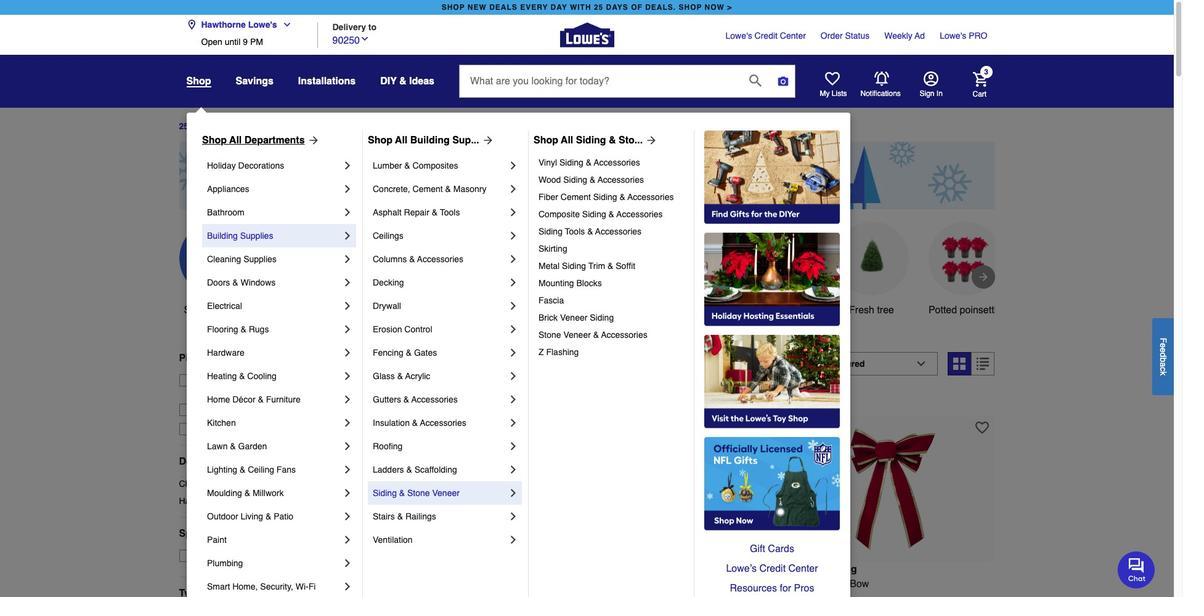 Task type: vqa. For each thing, say whether or not it's contained in the screenshot.
Project
no



Task type: describe. For each thing, give the bounding box(es) containing it.
pickup & delivery
[[179, 353, 262, 364]]

fascia link
[[539, 292, 685, 309]]

stores
[[308, 388, 331, 398]]

1 shop from the left
[[442, 3, 465, 12]]

arrow right image inside shop all departments link
[[305, 134, 320, 147]]

resources for pros
[[730, 584, 815, 595]]

veneer inside the siding & stone veneer link
[[432, 489, 460, 499]]

living for holiday living 100-count 20.62-ft white incandescent plug- in christmas string lights
[[400, 564, 429, 576]]

pm
[[250, 37, 263, 47]]

& down gutters & accessories
[[412, 419, 418, 428]]

wood siding & accessories
[[539, 175, 644, 185]]

chevron right image for columns & accessories
[[507, 253, 520, 266]]

chevron right image for drywall
[[507, 300, 520, 313]]

& right trim
[[608, 261, 614, 271]]

arrow right image for shop all siding & sto...
[[643, 134, 658, 147]]

chevron right image for heating & cooling
[[342, 370, 354, 383]]

fresh tree
[[849, 305, 894, 316]]

gift cards
[[750, 544, 795, 555]]

1 vertical spatial savings button
[[460, 222, 534, 318]]

& left ceiling at left
[[240, 465, 246, 475]]

blocks
[[577, 279, 602, 288]]

decorations for hanukkah decorations
[[220, 497, 266, 507]]

0 horizontal spatial building
[[207, 231, 238, 241]]

chevron right image for appliances
[[342, 183, 354, 195]]

1 horizontal spatial pickup
[[241, 376, 267, 386]]

flooring & rugs
[[207, 325, 269, 335]]

decoration
[[662, 320, 708, 331]]

ladders
[[373, 465, 404, 475]]

shop all departments
[[202, 135, 305, 146]]

chevron right image for glass & acrylic
[[507, 370, 520, 383]]

& left gates
[[406, 348, 412, 358]]

1 horizontal spatial tools
[[565, 227, 585, 237]]

glass
[[373, 372, 395, 382]]

& down wood siding & accessories link
[[620, 192, 626, 202]]

hanukkah
[[179, 497, 218, 507]]

of
[[214, 122, 222, 132]]

shop for shop all departments
[[202, 135, 227, 146]]

hanukkah decorations link
[[179, 496, 342, 508]]

smart home, security, wi-fi
[[207, 583, 316, 592]]

0 horizontal spatial stone
[[407, 489, 430, 499]]

9
[[243, 37, 248, 47]]

ladders & scaffolding link
[[373, 459, 507, 482]]

all for deals
[[209, 305, 220, 316]]

outdoor
[[207, 512, 238, 522]]

90250
[[333, 35, 360, 46]]

erosion
[[373, 325, 402, 335]]

lowe's left pro
[[940, 31, 967, 41]]

led
[[394, 305, 413, 316]]

living for outdoor living & patio
[[241, 512, 263, 522]]

decking link
[[373, 271, 507, 295]]

f
[[1159, 338, 1169, 343]]

bathroom
[[207, 208, 245, 218]]

lists
[[832, 89, 847, 98]]

doors & windows
[[207, 278, 276, 288]]

k
[[1159, 372, 1169, 376]]

hardware
[[207, 348, 245, 358]]

veneer for stone
[[564, 330, 591, 340]]

siding tools & accessories
[[539, 227, 642, 237]]

insulation & accessories
[[373, 419, 467, 428]]

sto...
[[619, 135, 643, 146]]

& up wood siding & accessories
[[586, 158, 592, 168]]

products
[[391, 359, 448, 376]]

veneer for brick
[[560, 313, 588, 323]]

lowe's credit center
[[726, 564, 818, 575]]

chevron right image for cleaning supplies
[[342, 253, 354, 266]]

100- inside holiday living 100-count 20.62-ft white incandescent plug- in christmas string lights
[[362, 579, 382, 590]]

stone veneer & accessories link
[[539, 327, 685, 344]]

ideas
[[409, 76, 435, 87]]

diy & ideas button
[[380, 70, 435, 92]]

all for siding
[[561, 135, 573, 146]]

outdoor living & patio
[[207, 512, 293, 522]]

0 horizontal spatial pickup
[[179, 353, 211, 364]]

supplies for cleaning supplies
[[244, 255, 277, 264]]

glass & acrylic link
[[373, 365, 507, 388]]

search image
[[750, 74, 762, 87]]

store
[[218, 376, 238, 386]]

home décor & furniture link
[[207, 388, 342, 412]]

holiday for holiday living 8.5-in w red bow
[[790, 564, 826, 576]]

christmas inside 100-count 20.62-ft multicolor incandescent plug-in christmas string lights
[[610, 594, 654, 598]]

& right stairs
[[397, 512, 403, 522]]

kitchen
[[207, 419, 236, 428]]

chevron right image for siding & stone veneer
[[507, 488, 520, 500]]

siding up mounting blocks at the top of the page
[[562, 261, 586, 271]]

1001813120 element
[[362, 394, 420, 406]]

departments element
[[179, 456, 342, 468]]

ft inside 100-count 20.62-ft multicolor incandescent plug-in christmas string lights
[[653, 579, 658, 590]]

& down brick veneer siding link
[[593, 330, 599, 340]]

hawthorne lowe's button
[[186, 12, 297, 37]]

chevron right image for plumbing
[[342, 558, 354, 570]]

cleaning supplies link
[[207, 248, 342, 271]]

every
[[520, 3, 548, 12]]

0 horizontal spatial in
[[452, 359, 463, 376]]

shop all deals
[[184, 305, 248, 316]]

accessories up 'composite siding & accessories' link
[[628, 192, 674, 202]]

white inside button
[[766, 305, 791, 316]]

& right lawn
[[230, 442, 236, 452]]

lowe's pro link
[[940, 30, 988, 42]]

chevron right image for ceilings
[[507, 230, 520, 242]]

1 vertical spatial delivery
[[224, 353, 262, 364]]

lowe's home improvement notification center image
[[874, 72, 889, 86]]

incandescent inside holiday living 100-count 20.62-ft white incandescent plug- in christmas string lights
[[475, 579, 534, 590]]

list view image
[[977, 358, 990, 370]]

& right store
[[239, 372, 245, 382]]

accessories down the glass & acrylic link
[[412, 395, 458, 405]]

holiday for holiday living
[[560, 305, 593, 316]]

& right glass
[[397, 372, 403, 382]]

count inside holiday living 100-count 20.62-ft white incandescent plug- in christmas string lights
[[382, 579, 408, 590]]

& down fiber cement siding & accessories link
[[609, 210, 615, 219]]

ventilation link
[[373, 529, 507, 552]]

center for lowe's credit center
[[780, 31, 806, 41]]

siding tools & accessories link
[[539, 223, 685, 240]]

compare for 1001813120 'element'
[[384, 395, 420, 405]]

accessories up siding tools & accessories link
[[617, 210, 663, 219]]

lighting & ceiling fans link
[[207, 459, 342, 482]]

& left the masonry
[[445, 184, 451, 194]]

ad
[[915, 31, 925, 41]]

resources
[[730, 584, 777, 595]]

officially licensed n f l gifts. shop now. image
[[705, 438, 840, 531]]

new
[[468, 3, 487, 12]]

heating
[[207, 372, 237, 382]]

diy & ideas
[[380, 76, 435, 87]]

offers
[[216, 529, 245, 540]]

asphalt repair & tools
[[373, 208, 460, 218]]

lowe's up pm
[[248, 20, 277, 30]]

0 horizontal spatial christmas
[[179, 479, 218, 489]]

ceiling
[[248, 465, 274, 475]]

camera image
[[777, 75, 790, 88]]

count inside 100-count 20.62-ft multicolor incandescent plug-in christmas string lights
[[596, 579, 622, 590]]

millwork
[[253, 489, 284, 499]]

hanging decoration button
[[648, 222, 722, 333]]

order status
[[821, 31, 870, 41]]

d
[[1159, 353, 1169, 358]]

brick
[[539, 313, 558, 323]]

living for holiday living 8.5-in w red bow
[[828, 564, 857, 576]]

location image
[[186, 20, 196, 30]]

chevron right image for paint
[[342, 534, 354, 547]]

chevron right image for smart home, security, wi-fi
[[342, 581, 354, 594]]

accessories down brick veneer siding link
[[601, 330, 648, 340]]

lumber & composites link
[[373, 154, 507, 178]]

& up heating
[[214, 353, 221, 364]]

cement for concrete,
[[413, 184, 443, 194]]

0 vertical spatial departments
[[245, 135, 305, 146]]

masonry
[[454, 184, 487, 194]]

chevron right image for bathroom
[[342, 207, 354, 219]]

red
[[829, 579, 847, 590]]

brick veneer siding
[[539, 313, 614, 323]]

chevron right image for building supplies
[[342, 230, 354, 242]]

& left sto...
[[609, 135, 616, 146]]

holiday decorations
[[207, 161, 284, 171]]

chevron right image for moulding & millwork
[[342, 488, 354, 500]]

grid view image
[[954, 358, 966, 370]]

siding up composite siding & accessories
[[593, 192, 617, 202]]

lighting
[[207, 465, 237, 475]]

fascia
[[539, 296, 564, 306]]

chevron right image for decking
[[507, 277, 520, 289]]

wi-
[[296, 583, 309, 592]]

chevron right image for home décor & furniture
[[342, 394, 354, 406]]

accessories down ceilings link
[[417, 255, 464, 264]]

control
[[405, 325, 432, 335]]

2 e from the top
[[1159, 348, 1169, 353]]

shop for shop
[[186, 76, 211, 87]]

christmas decorations
[[179, 479, 266, 489]]

2 shop from the left
[[679, 3, 702, 12]]

chevron right image for asphalt repair & tools
[[507, 207, 520, 219]]

0 vertical spatial deals
[[225, 122, 248, 132]]

plumbing
[[207, 559, 243, 569]]

cleaning
[[207, 255, 241, 264]]

home décor & furniture
[[207, 395, 301, 405]]

decorations for christmas decorations
[[220, 479, 266, 489]]

shop button
[[186, 75, 211, 88]]

stairs & railings link
[[373, 505, 507, 529]]

fencing & gates link
[[373, 342, 507, 365]]

vinyl siding & accessories link
[[539, 154, 685, 171]]

& right doors
[[233, 278, 238, 288]]

roofing
[[373, 442, 403, 452]]

8.5-
[[790, 579, 807, 590]]

all for departments
[[229, 135, 242, 146]]

potted poinsettia button
[[929, 222, 1003, 318]]

accessories up skirting 'link'
[[595, 227, 642, 237]]

chevron right image for holiday decorations
[[342, 160, 354, 172]]

chevron right image for hardware
[[342, 347, 354, 359]]

shop all building sup... link
[[368, 133, 494, 148]]

chevron right image for erosion control
[[507, 324, 520, 336]]

0 horizontal spatial 25
[[179, 122, 189, 132]]

chevron right image for doors & windows
[[342, 277, 354, 289]]

chevron down image inside hawthorne lowe's button
[[277, 20, 292, 30]]

0 vertical spatial 25
[[594, 3, 604, 12]]

holiday hosting essentials. image
[[705, 233, 840, 327]]

hanukkah decorations
[[179, 497, 266, 507]]

open
[[201, 37, 222, 47]]



Task type: locate. For each thing, give the bounding box(es) containing it.
christmas
[[179, 479, 218, 489], [373, 594, 417, 598], [610, 594, 654, 598]]

0 vertical spatial credit
[[755, 31, 778, 41]]

siding & stone veneer link
[[373, 482, 507, 505]]

siding up 'skirting'
[[539, 227, 563, 237]]

1 horizontal spatial incandescent
[[706, 579, 765, 590]]

holiday for holiday decorations
[[207, 161, 236, 171]]

lights
[[449, 594, 475, 598], [686, 594, 712, 598]]

1 vertical spatial supplies
[[244, 255, 277, 264]]

20.62- inside 100-count 20.62-ft multicolor incandescent plug-in christmas string lights
[[625, 579, 653, 590]]

flooring & rugs link
[[207, 318, 342, 342]]

free store pickup today at:
[[198, 376, 304, 386]]

0 vertical spatial stone
[[539, 330, 561, 340]]

2 vertical spatial veneer
[[432, 489, 460, 499]]

0 vertical spatial in
[[452, 359, 463, 376]]

find gifts for the diyer. image
[[705, 131, 840, 224]]

2 incandescent from the left
[[706, 579, 765, 590]]

pickup up hawthorne lowe's & nearby stores
[[241, 376, 267, 386]]

2 20.62- from the left
[[625, 579, 653, 590]]

5013254527 element
[[790, 394, 848, 406]]

asphalt repair & tools link
[[373, 201, 507, 224]]

living down hanukkah decorations link
[[241, 512, 263, 522]]

drywall link
[[373, 295, 507, 318]]

chevron right image for concrete, cement & masonry
[[507, 183, 520, 195]]

potted
[[929, 305, 957, 316]]

lowe's home improvement logo image
[[560, 8, 614, 62]]

0 horizontal spatial departments
[[179, 457, 239, 468]]

tools down composite
[[565, 227, 585, 237]]

heating & cooling link
[[207, 365, 342, 388]]

décor
[[233, 395, 256, 405]]

living up stone veneer & accessories link
[[596, 305, 622, 316]]

bathroom link
[[207, 201, 342, 224]]

in inside 100-count 20.62-ft multicolor incandescent plug-in christmas string lights
[[599, 594, 607, 598]]

1 vertical spatial arrow right image
[[977, 271, 990, 283]]

ft left multicolor
[[653, 579, 658, 590]]

2 string from the left
[[657, 594, 683, 598]]

siding up 'siding tools & accessories'
[[582, 210, 606, 219]]

0 horizontal spatial cement
[[413, 184, 443, 194]]

ft inside holiday living 100-count 20.62-ft white incandescent plug- in christmas string lights
[[439, 579, 444, 590]]

1 horizontal spatial 20.62-
[[625, 579, 653, 590]]

deals up flooring & rugs
[[223, 305, 248, 316]]

25 days of deals. shop new deals every day. while supplies last. image
[[179, 142, 995, 209]]

z flashing
[[539, 348, 579, 358]]

1 horizontal spatial christmas
[[373, 594, 417, 598]]

arrow right image up poinsettia
[[977, 271, 990, 283]]

hawthorne for hawthorne lowe's & nearby stores
[[198, 388, 239, 398]]

credit for lowe's
[[755, 31, 778, 41]]

2 horizontal spatial in
[[937, 89, 943, 98]]

0 vertical spatial delivery
[[333, 22, 366, 32]]

columns & accessories link
[[373, 248, 507, 271]]

0 horizontal spatial 20.62-
[[411, 579, 439, 590]]

Search Query text field
[[460, 65, 740, 97]]

holiday inside holiday living 100-count 20.62-ft white incandescent plug- in christmas string lights
[[362, 564, 398, 576]]

chevron right image for lawn & garden
[[342, 441, 354, 453]]

deals
[[225, 122, 248, 132], [223, 305, 248, 316]]

lights inside holiday living 100-count 20.62-ft white incandescent plug- in christmas string lights
[[449, 594, 475, 598]]

0 vertical spatial chevron down image
[[277, 20, 292, 30]]

3 shop from the left
[[534, 135, 558, 146]]

0 vertical spatial tools
[[440, 208, 460, 218]]

0 horizontal spatial arrow right image
[[305, 134, 320, 147]]

bow
[[850, 579, 869, 590]]

delivery to
[[333, 22, 377, 32]]

1 horizontal spatial compare
[[812, 395, 848, 405]]

living inside holiday living 100-count 20.62-ft white incandescent plug- in christmas string lights
[[400, 564, 429, 576]]

compare inside 5013254527 element
[[812, 395, 848, 405]]

arrow right image
[[305, 134, 320, 147], [977, 271, 990, 283]]

metal siding trim & soffit link
[[539, 258, 685, 275]]

chevron right image for ventilation
[[507, 534, 520, 547]]

1 horizontal spatial string
[[657, 594, 683, 598]]

lights inside 100-count 20.62-ft multicolor incandescent plug-in christmas string lights
[[686, 594, 712, 598]]

string inside holiday living 100-count 20.62-ft white incandescent plug- in christmas string lights
[[420, 594, 446, 598]]

0 horizontal spatial lights
[[449, 594, 475, 598]]

all inside button
[[209, 305, 220, 316]]

lawn & garden link
[[207, 435, 342, 459]]

deals
[[490, 3, 518, 12]]

incandescent inside 100-count 20.62-ft multicolor incandescent plug-in christmas string lights
[[706, 579, 765, 590]]

0 vertical spatial arrow right image
[[305, 134, 320, 147]]

1 vertical spatial stone
[[407, 489, 430, 499]]

0 horizontal spatial plug-
[[536, 579, 559, 590]]

lowe's down > on the right
[[726, 31, 752, 41]]

chevron right image for kitchen
[[342, 417, 354, 430]]

arrow right image
[[479, 134, 494, 147], [643, 134, 658, 147]]

2 horizontal spatial shop
[[534, 135, 558, 146]]

& down composite siding & accessories
[[588, 227, 593, 237]]

1 heart outline image from the left
[[762, 421, 776, 435]]

supplies up windows
[[244, 255, 277, 264]]

decorations down flashing
[[525, 359, 610, 376]]

fencing
[[373, 348, 404, 358]]

2 compare from the left
[[812, 395, 848, 405]]

veneer right brick
[[560, 313, 588, 323]]

1 horizontal spatial chevron down image
[[360, 34, 370, 43]]

center up 8.5-
[[789, 564, 818, 575]]

arrow right image for shop all building sup...
[[479, 134, 494, 147]]

shop up vinyl
[[534, 135, 558, 146]]

deals right of
[[225, 122, 248, 132]]

sign
[[920, 89, 935, 98]]

100- inside 100-count 20.62-ft multicolor incandescent plug-in christmas string lights
[[576, 579, 596, 590]]

1 vertical spatial hawthorne
[[198, 388, 239, 398]]

departments up holiday decorations link
[[245, 135, 305, 146]]

insulation
[[373, 419, 410, 428]]

all for building
[[395, 135, 408, 146]]

special offers
[[179, 529, 245, 540]]

1 vertical spatial pickup
[[241, 376, 267, 386]]

holiday inside holiday living 8.5-in w red bow
[[790, 564, 826, 576]]

20.62- inside holiday living 100-count 20.62-ft white incandescent plug- in christmas string lights
[[411, 579, 439, 590]]

stone down brick
[[539, 330, 561, 340]]

lowe's down free store pickup today at:
[[242, 388, 268, 398]]

0 horizontal spatial incandescent
[[475, 579, 534, 590]]

credit for lowe's
[[760, 564, 786, 575]]

deals inside button
[[223, 305, 248, 316]]

1 vertical spatial credit
[[760, 564, 786, 575]]

0 horizontal spatial 100-
[[362, 579, 382, 590]]

holiday living
[[560, 305, 622, 316]]

hawthorne
[[201, 20, 246, 30], [198, 388, 239, 398]]

in up the gutters & accessories link in the bottom left of the page
[[452, 359, 463, 376]]

flashing
[[546, 348, 579, 358]]

pros
[[794, 584, 815, 595]]

lawn & garden
[[207, 442, 267, 452]]

f e e d b a c k button
[[1153, 318, 1174, 395]]

shop up lumber
[[368, 135, 393, 146]]

1 horizontal spatial shop
[[368, 135, 393, 146]]

sup...
[[453, 135, 479, 146]]

glass & acrylic
[[373, 372, 430, 382]]

1 shop from the left
[[202, 135, 227, 146]]

3
[[985, 68, 989, 77]]

pro
[[969, 31, 988, 41]]

& down vinyl siding & accessories
[[590, 175, 596, 185]]

erosion control
[[373, 325, 432, 335]]

& left 'patio'
[[266, 512, 271, 522]]

center for lowe's credit center
[[789, 564, 818, 575]]

0 horizontal spatial shop
[[442, 3, 465, 12]]

cement down composites
[[413, 184, 443, 194]]

supplies for building supplies
[[240, 231, 273, 241]]

fresh
[[849, 305, 875, 316]]

siding up stone veneer & accessories
[[590, 313, 614, 323]]

1 horizontal spatial 25
[[594, 3, 604, 12]]

2 ft from the left
[[653, 579, 658, 590]]

ft down ventilation link
[[439, 579, 444, 590]]

shop for shop all deals
[[184, 305, 207, 316]]

0 horizontal spatial heart outline image
[[762, 421, 776, 435]]

decorations down lighting & ceiling fans
[[220, 479, 266, 489]]

chevron right image for outdoor living & patio
[[342, 511, 354, 523]]

1 vertical spatial building
[[207, 231, 238, 241]]

e up b
[[1159, 348, 1169, 353]]

accessories up wood siding & accessories link
[[594, 158, 640, 168]]

savings button left 'metal'
[[460, 222, 534, 318]]

building up composites
[[410, 135, 450, 146]]

hawthorne lowe's & nearby stores button
[[198, 387, 331, 399]]

christmas decorations link
[[179, 478, 342, 491]]

cards
[[768, 544, 795, 555]]

lowe's home improvement account image
[[924, 72, 939, 86]]

lowe's credit center link
[[726, 30, 806, 42]]

chevron right image for lighting & ceiling fans
[[342, 464, 354, 477]]

in left "w"
[[807, 579, 815, 590]]

veneer inside brick veneer siding link
[[560, 313, 588, 323]]

delivery up "lawn & garden"
[[217, 425, 248, 434]]

25 days of deals link
[[179, 122, 248, 132]]

0 vertical spatial white
[[766, 305, 791, 316]]

1 horizontal spatial arrow right image
[[643, 134, 658, 147]]

chevron right image
[[342, 160, 354, 172], [342, 183, 354, 195], [507, 183, 520, 195], [342, 207, 354, 219], [507, 207, 520, 219], [342, 230, 354, 242], [342, 277, 354, 289], [507, 277, 520, 289], [342, 324, 354, 336], [507, 347, 520, 359], [342, 370, 354, 383], [342, 417, 354, 430], [342, 441, 354, 453], [507, 464, 520, 477], [342, 488, 354, 500], [342, 511, 354, 523], [507, 511, 520, 523], [507, 534, 520, 547], [342, 558, 354, 570], [342, 581, 354, 594]]

in inside holiday living 8.5-in w red bow
[[807, 579, 815, 590]]

0 vertical spatial plug-
[[536, 579, 559, 590]]

& left millwork
[[245, 489, 250, 499]]

decorations up "outdoor living & patio" in the left bottom of the page
[[220, 497, 266, 507]]

building up 'cleaning'
[[207, 231, 238, 241]]

25 left days
[[179, 122, 189, 132]]

lowe's home improvement cart image
[[973, 72, 988, 87]]

0 vertical spatial shop
[[186, 76, 211, 87]]

& left rugs
[[241, 325, 246, 335]]

windows
[[241, 278, 276, 288]]

christmas inside holiday living 100-count 20.62-ft white incandescent plug- in christmas string lights
[[373, 594, 417, 598]]

a
[[1159, 362, 1169, 367]]

lowe's home improvement lists image
[[825, 72, 840, 86]]

fans
[[277, 465, 296, 475]]

chevron right image for ladders & scaffolding
[[507, 464, 520, 477]]

hawthorne up open until 9 pm
[[201, 20, 246, 30]]

chevron right image for electrical
[[342, 300, 354, 313]]

lowe's credit center
[[726, 31, 806, 41]]

smart
[[207, 583, 230, 592]]

shop down 25 days of deals
[[202, 135, 227, 146]]

0 vertical spatial building
[[410, 135, 450, 146]]

1 horizontal spatial white
[[766, 305, 791, 316]]

stone up railings
[[407, 489, 430, 499]]

concrete,
[[373, 184, 410, 194]]

& down today
[[271, 388, 276, 398]]

shop inside shop all siding & sto... "link"
[[534, 135, 558, 146]]

arrow right image up vinyl siding & accessories link in the top of the page
[[643, 134, 658, 147]]

1 100- from the left
[[362, 579, 382, 590]]

center left order
[[780, 31, 806, 41]]

chevron right image for flooring & rugs
[[342, 324, 354, 336]]

gutters & accessories link
[[373, 388, 507, 412]]

1 horizontal spatial savings button
[[460, 222, 534, 318]]

all up lumber
[[395, 135, 408, 146]]

plug- inside holiday living 100-count 20.62-ft white incandescent plug- in christmas string lights
[[536, 579, 559, 590]]

1 vertical spatial in
[[807, 579, 815, 590]]

chevron right image for roofing
[[507, 441, 520, 453]]

1 string from the left
[[420, 594, 446, 598]]

mounting blocks link
[[539, 275, 685, 292]]

arrow right image inside shop all siding & sto... "link"
[[643, 134, 658, 147]]

1 vertical spatial tools
[[565, 227, 585, 237]]

living inside 'holiday living' 'button'
[[596, 305, 622, 316]]

0 vertical spatial hawthorne
[[201, 20, 246, 30]]

& right columns
[[409, 255, 415, 264]]

departments inside "element"
[[179, 457, 239, 468]]

0 vertical spatial savings
[[236, 76, 274, 87]]

1 e from the top
[[1159, 343, 1169, 348]]

1 horizontal spatial departments
[[245, 135, 305, 146]]

veneer down brick veneer siding
[[564, 330, 591, 340]]

hawthorne for hawthorne lowe's
[[201, 20, 246, 30]]

1 horizontal spatial lights
[[686, 594, 712, 598]]

shop inside shop all building sup... link
[[368, 135, 393, 146]]

living down ventilation
[[400, 564, 429, 576]]

1 count from the left
[[382, 579, 408, 590]]

special offers button
[[179, 518, 342, 550]]

shop inside button
[[184, 305, 207, 316]]

accessories down the gutters & accessories link in the bottom left of the page
[[420, 419, 467, 428]]

2 lights from the left
[[686, 594, 712, 598]]

shop all siding & sto... link
[[534, 133, 658, 148]]

chevron right image for lumber & composites
[[507, 160, 520, 172]]

arrow right image inside shop all building sup... link
[[479, 134, 494, 147]]

hawthorne inside hawthorne lowe's button
[[201, 20, 246, 30]]

hawthorne lowe's
[[201, 20, 277, 30]]

1 vertical spatial veneer
[[564, 330, 591, 340]]

& right lumber
[[405, 161, 410, 171]]

days
[[191, 122, 212, 132]]

supplies
[[240, 231, 273, 241], [244, 255, 277, 264]]

0 horizontal spatial string
[[420, 594, 446, 598]]

siding right vinyl
[[560, 158, 584, 168]]

2 horizontal spatial christmas
[[610, 594, 654, 598]]

status
[[845, 31, 870, 41]]

free
[[198, 376, 215, 386]]

shop for shop all siding & sto...
[[534, 135, 558, 146]]

1 vertical spatial departments
[[179, 457, 239, 468]]

& right "ladders"
[[407, 465, 412, 475]]

shop left electrical
[[184, 305, 207, 316]]

1 horizontal spatial savings
[[480, 305, 515, 316]]

all down 25 days of deals link
[[229, 135, 242, 146]]

& right diy
[[399, 76, 407, 87]]

1 horizontal spatial in
[[807, 579, 815, 590]]

string down multicolor
[[657, 594, 683, 598]]

0 horizontal spatial arrow right image
[[479, 134, 494, 147]]

savings down pm
[[236, 76, 274, 87]]

plug- inside 100-count 20.62-ft multicolor incandescent plug-in christmas string lights
[[576, 594, 599, 598]]

credit up search icon
[[755, 31, 778, 41]]

cement for fiber
[[561, 192, 591, 202]]

veneer inside stone veneer & accessories link
[[564, 330, 591, 340]]

savings button down pm
[[236, 70, 274, 92]]

0 vertical spatial savings button
[[236, 70, 274, 92]]

0 vertical spatial veneer
[[560, 313, 588, 323]]

drywall
[[373, 301, 401, 311]]

2 shop from the left
[[368, 135, 393, 146]]

e up d
[[1159, 343, 1169, 348]]

siding up stairs
[[373, 489, 397, 499]]

hawthorne down store
[[198, 388, 239, 398]]

1 horizontal spatial building
[[410, 135, 450, 146]]

1 horizontal spatial plug-
[[576, 594, 599, 598]]

decorations for holiday decorations
[[238, 161, 284, 171]]

1 horizontal spatial 100-
[[576, 579, 596, 590]]

chevron down image
[[277, 20, 292, 30], [360, 34, 370, 43]]

1 vertical spatial shop
[[184, 305, 207, 316]]

acrylic
[[405, 372, 430, 382]]

0 horizontal spatial in
[[362, 594, 370, 598]]

living inside holiday living 8.5-in w red bow
[[828, 564, 857, 576]]

0 horizontal spatial shop
[[202, 135, 227, 146]]

1 horizontal spatial arrow right image
[[977, 271, 990, 283]]

credit up resources for pros link
[[760, 564, 786, 575]]

chevron right image for fencing & gates
[[507, 347, 520, 359]]

compare for 5013254527 element
[[812, 395, 848, 405]]

accessories down vinyl siding & accessories link in the top of the page
[[598, 175, 644, 185]]

1 horizontal spatial cement
[[561, 192, 591, 202]]

1 vertical spatial chevron down image
[[360, 34, 370, 43]]

string inside 100-count 20.62-ft multicolor incandescent plug-in christmas string lights
[[657, 594, 683, 598]]

& inside "link"
[[245, 489, 250, 499]]

lights down ventilation link
[[449, 594, 475, 598]]

in inside button
[[937, 89, 943, 98]]

0 horizontal spatial ft
[[439, 579, 444, 590]]

white inside holiday living 100-count 20.62-ft white incandescent plug- in christmas string lights
[[447, 579, 472, 590]]

chevron right image for insulation & accessories
[[507, 417, 520, 430]]

shop down open
[[186, 76, 211, 87]]

1 20.62- from the left
[[411, 579, 439, 590]]

1 vertical spatial savings
[[480, 305, 515, 316]]

shop left the new
[[442, 3, 465, 12]]

1 vertical spatial center
[[789, 564, 818, 575]]

all up flooring
[[209, 305, 220, 316]]

>
[[728, 3, 733, 12]]

in
[[452, 359, 463, 376], [807, 579, 815, 590]]

1 horizontal spatial shop
[[679, 3, 702, 12]]

shop left now at the right of page
[[679, 3, 702, 12]]

1 vertical spatial white
[[447, 579, 472, 590]]

1 horizontal spatial stone
[[539, 330, 561, 340]]

chevron right image
[[507, 160, 520, 172], [507, 230, 520, 242], [342, 253, 354, 266], [507, 253, 520, 266], [342, 300, 354, 313], [507, 300, 520, 313], [507, 324, 520, 336], [342, 347, 354, 359], [507, 370, 520, 383], [342, 394, 354, 406], [507, 394, 520, 406], [507, 417, 520, 430], [507, 441, 520, 453], [342, 464, 354, 477], [507, 488, 520, 500], [342, 534, 354, 547]]

None search field
[[459, 65, 796, 109]]

chat invite button image
[[1118, 552, 1156, 589]]

1 horizontal spatial count
[[596, 579, 622, 590]]

chevron right image for gutters & accessories
[[507, 394, 520, 406]]

shop new deals every day with 25 days of deals. shop now > link
[[439, 0, 735, 15]]

2 vertical spatial delivery
[[217, 425, 248, 434]]

hawthorne inside hawthorne lowe's & nearby stores button
[[198, 388, 239, 398]]

shop for shop all building sup...
[[368, 135, 393, 146]]

chevron down image inside 90250 button
[[360, 34, 370, 43]]

198
[[362, 359, 387, 376]]

wood
[[539, 175, 561, 185]]

weekly ad
[[885, 31, 925, 41]]

paint
[[207, 536, 227, 546]]

0 horizontal spatial savings button
[[236, 70, 274, 92]]

& right repair
[[432, 208, 438, 218]]

2 arrow right image from the left
[[643, 134, 658, 147]]

mounting blocks
[[539, 279, 602, 288]]

0 horizontal spatial tools
[[440, 208, 460, 218]]

2 100- from the left
[[576, 579, 596, 590]]

siding up vinyl siding & accessories
[[576, 135, 606, 146]]

supplies up cleaning supplies
[[240, 231, 273, 241]]

1 ft from the left
[[439, 579, 444, 590]]

lights down multicolor
[[686, 594, 712, 598]]

all up vinyl siding & accessories
[[561, 135, 573, 146]]

shop inside shop all departments link
[[202, 135, 227, 146]]

visit the lowe's toy shop. image
[[705, 335, 840, 429]]

100-count 20.62-ft multicolor incandescent plug-in christmas string lights
[[576, 579, 765, 598]]

electrical link
[[207, 295, 342, 318]]

& right gutters on the left of the page
[[404, 395, 409, 405]]

delivery up 'heating & cooling'
[[224, 353, 262, 364]]

veneer down ladders & scaffolding link
[[432, 489, 460, 499]]

compare inside 1001813120 'element'
[[384, 395, 420, 405]]

all inside "link"
[[561, 135, 573, 146]]

building supplies link
[[207, 224, 342, 248]]

living for holiday living
[[596, 305, 622, 316]]

now
[[705, 3, 725, 12]]

1 horizontal spatial heart outline image
[[976, 421, 990, 435]]

1 lights from the left
[[449, 594, 475, 598]]

gift cards link
[[705, 540, 840, 560]]

20.62- down ventilation link
[[411, 579, 439, 590]]

0 horizontal spatial white
[[447, 579, 472, 590]]

decorations down shop all departments link
[[238, 161, 284, 171]]

1 incandescent from the left
[[475, 579, 534, 590]]

0 horizontal spatial count
[[382, 579, 408, 590]]

in inside holiday living 100-count 20.62-ft white incandescent plug- in christmas string lights
[[362, 594, 370, 598]]

on
[[201, 552, 213, 561]]

shop all building sup...
[[368, 135, 479, 146]]

moulding & millwork link
[[207, 482, 342, 505]]

siding inside "link"
[[576, 135, 606, 146]]

center
[[780, 31, 806, 41], [789, 564, 818, 575]]

to
[[369, 22, 377, 32]]

garden
[[238, 442, 267, 452]]

savings left brick
[[480, 305, 515, 316]]

0 horizontal spatial savings
[[236, 76, 274, 87]]

2 heart outline image from the left
[[976, 421, 990, 435]]

living up "red"
[[828, 564, 857, 576]]

siding down vinyl siding & accessories
[[564, 175, 588, 185]]

holiday inside 'button'
[[560, 305, 593, 316]]

0 horizontal spatial compare
[[384, 395, 420, 405]]

led button
[[366, 222, 440, 318]]

25
[[594, 3, 604, 12], [179, 122, 189, 132]]

0 vertical spatial supplies
[[240, 231, 273, 241]]

& up stairs & railings in the bottom of the page
[[399, 489, 405, 499]]

0 vertical spatial center
[[780, 31, 806, 41]]

1 horizontal spatial ft
[[653, 579, 658, 590]]

chevron right image for stairs & railings
[[507, 511, 520, 523]]

0 vertical spatial pickup
[[179, 353, 211, 364]]

living inside outdoor living & patio link
[[241, 512, 263, 522]]

1 vertical spatial deals
[[223, 305, 248, 316]]

1 vertical spatial plug-
[[576, 594, 599, 598]]

heart outline image
[[762, 421, 776, 435], [976, 421, 990, 435]]

composite
[[539, 210, 580, 219]]

1 arrow right image from the left
[[479, 134, 494, 147]]

holiday for holiday living 100-count 20.62-ft white incandescent plug- in christmas string lights
[[362, 564, 398, 576]]

1 compare from the left
[[384, 395, 420, 405]]

delivery up 90250
[[333, 22, 366, 32]]

cement down wood siding & accessories
[[561, 192, 591, 202]]

w
[[817, 579, 827, 590]]

1 horizontal spatial in
[[599, 594, 607, 598]]

2 count from the left
[[596, 579, 622, 590]]

& right décor
[[258, 395, 264, 405]]



